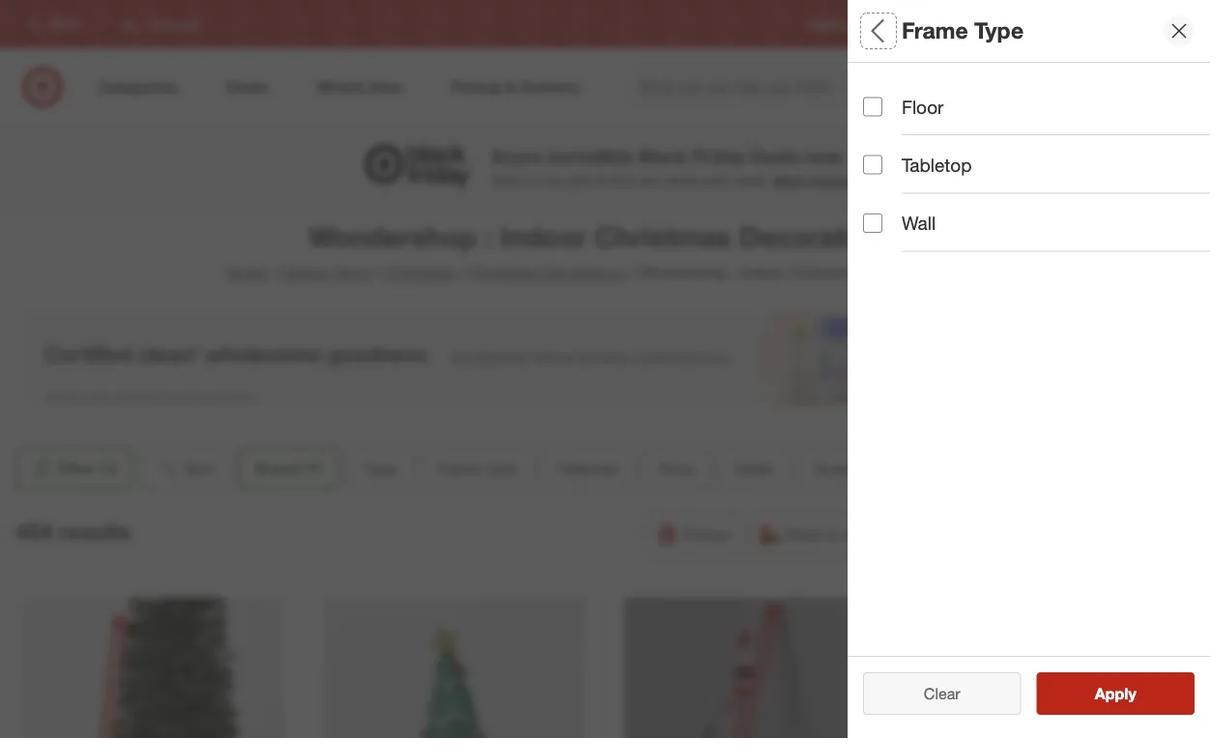 Task type: vqa. For each thing, say whether or not it's contained in the screenshot.
second "Cube"
no



Task type: describe. For each thing, give the bounding box(es) containing it.
see
[[1075, 685, 1103, 704]]

price button
[[642, 448, 711, 490]]

pickup button
[[647, 514, 743, 556]]

ad
[[922, 17, 936, 31]]

christmas decorations link
[[469, 264, 627, 282]]

shop inside wondershop : indoor christmas decorations target / holiday shop / christmas / christmas decorations / wondershop : indoor christmas decorations (454)
[[336, 264, 372, 282]]

1 vertical spatial frame type button
[[421, 448, 534, 490]]

in
[[827, 525, 839, 544]]

features
[[558, 459, 618, 478]]

(1) for brand (1)
[[304, 459, 322, 478]]

apply button
[[1037, 673, 1195, 716]]

guest
[[814, 459, 856, 478]]

brand (1)
[[256, 459, 322, 478]]

week.
[[735, 172, 770, 189]]

score incredible black friday deals now save on top gifts & find new deals each week. start saving
[[492, 145, 852, 189]]

black
[[639, 145, 688, 167]]

see results button
[[1037, 673, 1195, 716]]

store
[[843, 525, 878, 544]]

3 / from the left
[[460, 264, 465, 282]]

floor
[[902, 96, 944, 118]]

rating
[[860, 459, 905, 478]]

clear for clear
[[924, 685, 961, 704]]

guest rating button
[[798, 448, 921, 490]]

price
[[659, 459, 694, 478]]

save
[[492, 172, 521, 189]]

frame inside dialog
[[902, 17, 969, 44]]

filter
[[58, 459, 95, 478]]

saving
[[810, 172, 852, 189]]

tabletop
[[902, 154, 972, 176]]

wondershop inside all filters dialog
[[864, 169, 941, 186]]

top
[[544, 172, 564, 189]]

frame inside all filters dialog
[[864, 218, 919, 240]]

new
[[636, 172, 662, 189]]

filter (1) button
[[15, 448, 133, 490]]

sort button
[[141, 448, 230, 490]]

redcard
[[967, 17, 1014, 31]]

registry link
[[808, 16, 851, 32]]

2 / from the left
[[376, 264, 381, 282]]

type down all
[[864, 83, 905, 105]]

apply
[[1096, 685, 1137, 704]]

Tabletop checkbox
[[864, 155, 883, 175]]

1 / from the left
[[270, 264, 276, 282]]

deals button
[[718, 448, 790, 490]]

results for see results
[[1107, 685, 1157, 704]]

shop in store
[[786, 525, 878, 544]]

deals inside score incredible black friday deals now save on top gifts & find new deals each week. start saving
[[751, 145, 801, 167]]

type up (454)
[[924, 218, 965, 240]]

brand for brand wondershop
[[864, 144, 916, 166]]

christmas link
[[385, 264, 456, 282]]

filters
[[897, 17, 957, 44]]

holiday shop link
[[279, 264, 372, 282]]

deals inside button
[[735, 459, 774, 478]]

brand for brand (1)
[[256, 459, 300, 478]]

1 vertical spatial wondershop
[[309, 220, 477, 254]]

all filters dialog
[[848, 0, 1211, 739]]

2 vertical spatial wondershop
[[640, 264, 728, 282]]

on
[[525, 172, 540, 189]]

1 vertical spatial :
[[732, 264, 736, 282]]

type left features
[[485, 459, 518, 478]]

Floor checkbox
[[864, 97, 883, 117]]

sort
[[184, 459, 214, 478]]

results for 454 results
[[59, 519, 131, 546]]

2 vertical spatial frame type
[[437, 459, 518, 478]]



Task type: locate. For each thing, give the bounding box(es) containing it.
registry
[[808, 17, 851, 31]]

0 vertical spatial frame type button
[[864, 198, 1211, 266]]

brand down floor checkbox
[[864, 144, 916, 166]]

shop right "holiday"
[[336, 264, 372, 282]]

: down the week.
[[732, 264, 736, 282]]

shop
[[336, 264, 372, 282], [786, 525, 823, 544]]

1 horizontal spatial wondershop
[[640, 264, 728, 282]]

1 horizontal spatial brand
[[864, 144, 916, 166]]

see results
[[1075, 685, 1157, 704]]

indoor
[[500, 220, 587, 254], [741, 264, 786, 282]]

brand inside 'brand wondershop'
[[864, 144, 916, 166]]

frame type
[[902, 17, 1024, 44], [864, 218, 965, 240], [437, 459, 518, 478]]

2 (1) from the left
[[304, 459, 322, 478]]

1 (1) from the left
[[100, 459, 118, 478]]

large climbing santa decorative christmas figurine red - wondershop™ image
[[23, 598, 285, 739], [23, 598, 285, 739], [624, 598, 886, 739], [624, 598, 886, 739]]

/ left christmas "link"
[[376, 264, 381, 282]]

guest rating
[[814, 459, 905, 478]]

454
[[15, 519, 53, 546]]

1 horizontal spatial (1)
[[304, 459, 322, 478]]

2 horizontal spatial wondershop
[[864, 169, 941, 186]]

0 horizontal spatial results
[[59, 519, 131, 546]]

holiday
[[279, 264, 331, 282]]

deals right the price
[[735, 459, 774, 478]]

christmas down new
[[595, 220, 732, 254]]

features button
[[542, 448, 635, 490]]

1 clear from the left
[[915, 685, 951, 704]]

incredible
[[548, 145, 634, 167]]

indoor up christmas decorations 'link'
[[500, 220, 587, 254]]

1 vertical spatial frame type
[[864, 218, 965, 240]]

decorations
[[740, 220, 902, 254], [543, 264, 627, 282], [865, 264, 948, 282]]

1 vertical spatial type button
[[347, 448, 413, 490]]

score
[[492, 145, 543, 167]]

start
[[774, 172, 806, 189]]

decorations up advertisement region
[[543, 264, 627, 282]]

pickup
[[683, 525, 730, 544]]

(1) inside "button"
[[100, 459, 118, 478]]

frame type inside dialog
[[902, 17, 1024, 44]]

0 horizontal spatial frame type button
[[421, 448, 534, 490]]

christmas
[[595, 220, 732, 254], [385, 264, 456, 282], [469, 264, 539, 282], [790, 264, 860, 282]]

1 vertical spatial indoor
[[741, 264, 786, 282]]

friday
[[693, 145, 746, 167]]

0 horizontal spatial brand
[[256, 459, 300, 478]]

wondershop : indoor christmas decorations target / holiday shop / christmas / christmas decorations / wondershop : indoor christmas decorations (454)
[[224, 220, 987, 282]]

christmas right holiday shop "link"
[[385, 264, 456, 282]]

weekly
[[882, 17, 919, 31]]

/ right christmas "link"
[[460, 264, 465, 282]]

0 vertical spatial frame type
[[902, 17, 1024, 44]]

1 vertical spatial brand
[[256, 459, 300, 478]]

type
[[975, 17, 1024, 44], [864, 83, 905, 105], [924, 218, 965, 240], [364, 459, 397, 478], [485, 459, 518, 478]]

brand wondershop
[[864, 144, 941, 186]]

1 vertical spatial deals
[[735, 459, 774, 478]]

target
[[224, 264, 267, 282]]

1 horizontal spatial indoor
[[741, 264, 786, 282]]

0 vertical spatial frame
[[902, 17, 969, 44]]

wondershop down deals
[[640, 264, 728, 282]]

indoor down the week.
[[741, 264, 786, 282]]

shop in store button
[[750, 514, 891, 556]]

454 results
[[15, 519, 131, 546]]

results
[[59, 519, 131, 546], [1107, 685, 1157, 704]]

(454)
[[953, 264, 987, 282]]

0 vertical spatial indoor
[[500, 220, 587, 254]]

/ right target
[[270, 264, 276, 282]]

stores
[[1166, 17, 1199, 31]]

Wall checkbox
[[864, 214, 883, 233]]

&
[[598, 172, 606, 189]]

1 horizontal spatial type button
[[864, 63, 1211, 131]]

redcard link
[[967, 16, 1014, 32]]

0 horizontal spatial (1)
[[100, 459, 118, 478]]

type button right brand (1)
[[347, 448, 413, 490]]

weekly ad link
[[882, 16, 936, 32]]

deals up start
[[751, 145, 801, 167]]

What can we help you find? suggestions appear below search field
[[628, 66, 966, 108]]

decorations down wall
[[865, 264, 948, 282]]

results inside button
[[1107, 685, 1157, 704]]

find
[[610, 172, 633, 189]]

advertisement region
[[25, 311, 1186, 408]]

find stores link
[[1140, 16, 1199, 32]]

/ right christmas decorations 'link'
[[631, 264, 636, 282]]

0 horizontal spatial wondershop
[[309, 220, 477, 254]]

now
[[806, 145, 843, 167]]

brand right sort at the left of page
[[256, 459, 300, 478]]

wondershop
[[864, 169, 941, 186], [309, 220, 477, 254], [640, 264, 728, 282]]

christmas down saving
[[790, 264, 860, 282]]

filter (1)
[[58, 459, 118, 478]]

find stores
[[1140, 17, 1199, 31]]

wondershop up christmas "link"
[[309, 220, 477, 254]]

: down 'save' at the top
[[485, 220, 493, 254]]

weekly ad
[[882, 17, 936, 31]]

shop inside shop in store button
[[786, 525, 823, 544]]

target link
[[224, 264, 267, 282]]

4 / from the left
[[631, 264, 636, 282]]

20" battery operated animated plush dancing christmas tree sculpture - wondershop™ green image
[[324, 598, 586, 739], [324, 598, 586, 739]]

1 horizontal spatial results
[[1107, 685, 1157, 704]]

type button
[[864, 63, 1211, 131], [347, 448, 413, 490]]

clear inside frame type dialog
[[924, 685, 961, 704]]

(1) for filter (1)
[[100, 459, 118, 478]]

clear
[[915, 685, 951, 704], [924, 685, 961, 704]]

christmas right christmas "link"
[[469, 264, 539, 282]]

0 vertical spatial wondershop
[[864, 169, 941, 186]]

0 horizontal spatial indoor
[[500, 220, 587, 254]]

(1)
[[100, 459, 118, 478], [304, 459, 322, 478]]

:
[[485, 220, 493, 254], [732, 264, 736, 282]]

deals
[[751, 145, 801, 167], [735, 459, 774, 478]]

all
[[864, 17, 890, 44]]

0 vertical spatial brand
[[864, 144, 916, 166]]

clear inside all filters dialog
[[915, 685, 951, 704]]

clear all
[[915, 685, 971, 704]]

type right ad
[[975, 17, 1024, 44]]

0 vertical spatial shop
[[336, 264, 372, 282]]

1 vertical spatial frame
[[864, 218, 919, 240]]

wall
[[902, 212, 936, 234]]

type button down redcard link in the right of the page
[[864, 63, 1211, 131]]

brand
[[864, 144, 916, 166], [256, 459, 300, 478]]

clear for clear all
[[915, 685, 951, 704]]

1 vertical spatial results
[[1107, 685, 1157, 704]]

0 vertical spatial :
[[485, 220, 493, 254]]

0 horizontal spatial :
[[485, 220, 493, 254]]

0 vertical spatial deals
[[751, 145, 801, 167]]

1 horizontal spatial frame type button
[[864, 198, 1211, 266]]

gifts
[[568, 172, 594, 189]]

1 horizontal spatial :
[[732, 264, 736, 282]]

1 horizontal spatial shop
[[786, 525, 823, 544]]

/
[[270, 264, 276, 282], [376, 264, 381, 282], [460, 264, 465, 282], [631, 264, 636, 282]]

frame
[[902, 17, 969, 44], [864, 218, 919, 240], [437, 459, 481, 478]]

3pc fabric gnome christmas figurine set - wondershop™ white/red image
[[925, 598, 1188, 739], [925, 598, 1188, 739]]

frame type button
[[864, 198, 1211, 266], [421, 448, 534, 490]]

results right the 454 in the bottom left of the page
[[59, 519, 131, 546]]

0 horizontal spatial shop
[[336, 264, 372, 282]]

2 vertical spatial frame
[[437, 459, 481, 478]]

shop left "in"
[[786, 525, 823, 544]]

type inside dialog
[[975, 17, 1024, 44]]

decorations down saving
[[740, 220, 902, 254]]

0 vertical spatial results
[[59, 519, 131, 546]]

clear button
[[864, 673, 1022, 716]]

type right brand (1)
[[364, 459, 397, 478]]

frame type dialog
[[848, 0, 1211, 739]]

0 horizontal spatial type button
[[347, 448, 413, 490]]

0 vertical spatial type button
[[864, 63, 1211, 131]]

2 clear from the left
[[924, 685, 961, 704]]

all filters
[[864, 17, 957, 44]]

results right "see"
[[1107, 685, 1157, 704]]

all
[[956, 685, 971, 704]]

wondershop up wall
[[864, 169, 941, 186]]

each
[[702, 172, 731, 189]]

frame type inside all filters dialog
[[864, 218, 965, 240]]

deals
[[665, 172, 698, 189]]

find
[[1140, 17, 1163, 31]]

1 vertical spatial shop
[[786, 525, 823, 544]]

clear all button
[[864, 673, 1022, 716]]



